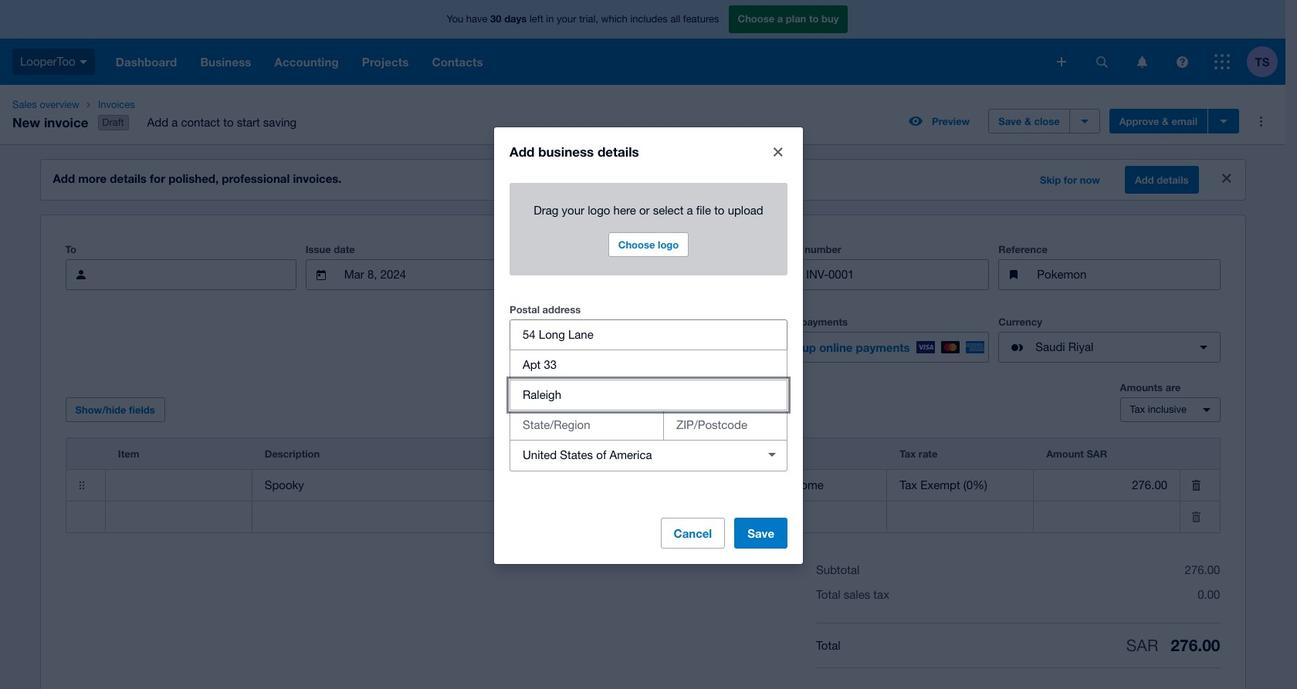 Task type: describe. For each thing, give the bounding box(es) containing it.
set up online payments
[[781, 341, 910, 355]]

invoices
[[98, 99, 135, 110]]

a for contact
[[172, 116, 178, 129]]

skip
[[1040, 174, 1061, 186]]

& for email
[[1163, 115, 1169, 128]]

Due date text field
[[574, 260, 722, 290]]

save for save
[[748, 526, 775, 540]]

preview button
[[900, 109, 980, 134]]

invoice number element
[[768, 260, 990, 291]]

online
[[820, 341, 853, 355]]

saving
[[263, 116, 297, 129]]

drag your logo here or select a file to upload
[[534, 204, 764, 217]]

save & close button
[[989, 109, 1070, 134]]

0 horizontal spatial payments
[[801, 316, 848, 328]]

details for business
[[598, 143, 639, 160]]

skip for now
[[1040, 174, 1101, 186]]

add a contact to start saving
[[147, 116, 297, 129]]

invoice
[[44, 114, 88, 130]]

your inside 'you have 30 days left in your trial, which includes all features'
[[557, 13, 577, 25]]

more
[[78, 172, 107, 185]]

approve & email button
[[1110, 109, 1208, 134]]

0 horizontal spatial svg image
[[1057, 57, 1067, 66]]

tax inclusive button
[[1120, 398, 1221, 423]]

ts
[[1256, 54, 1270, 68]]

in
[[546, 13, 554, 25]]

0.00
[[1198, 589, 1221, 602]]

features
[[683, 13, 720, 25]]

saudi
[[1036, 341, 1066, 354]]

ts button
[[1248, 39, 1286, 85]]

clear image
[[757, 440, 788, 471]]

tax for tax rate
[[900, 448, 916, 460]]

new
[[12, 114, 40, 130]]

invoice number
[[768, 243, 842, 256]]

price
[[607, 448, 631, 460]]

date
[[334, 243, 355, 256]]

close image for the rightmost close button
[[1222, 174, 1232, 183]]

amount sar
[[1047, 448, 1108, 460]]

set up online payments button
[[768, 332, 990, 363]]

svg image inside loopertoo popup button
[[79, 60, 87, 64]]

set
[[781, 341, 799, 355]]

business
[[539, 143, 594, 160]]

total for total
[[816, 639, 841, 652]]

add details button
[[1125, 166, 1199, 194]]

polished,
[[169, 172, 219, 185]]

choose logo
[[619, 238, 679, 251]]

you
[[447, 13, 464, 25]]

1 horizontal spatial svg image
[[1177, 56, 1188, 68]]

save & close
[[999, 115, 1060, 128]]

fields
[[129, 404, 155, 416]]

Invoice number text field
[[805, 260, 989, 290]]

sales
[[12, 99, 37, 110]]

2 horizontal spatial svg image
[[1215, 54, 1231, 70]]

overview
[[40, 99, 79, 110]]

contact element
[[65, 260, 296, 291]]

postal
[[510, 303, 540, 316]]

account
[[753, 448, 793, 460]]

to
[[65, 243, 76, 256]]

approve
[[1120, 115, 1160, 128]]

online payments
[[768, 316, 848, 328]]

add for add details
[[1135, 174, 1155, 186]]

30
[[491, 13, 502, 25]]

saudi riyal button
[[999, 332, 1221, 363]]

show/hide fields button
[[65, 398, 165, 423]]

ts banner
[[0, 0, 1286, 85]]

email
[[1172, 115, 1198, 128]]

days
[[505, 13, 527, 25]]

have
[[466, 13, 488, 25]]

Reference text field
[[1036, 260, 1220, 290]]

includes
[[631, 13, 668, 25]]

0 vertical spatial logo
[[588, 204, 611, 217]]

cancel button
[[661, 518, 726, 549]]

choose a plan to buy
[[738, 13, 839, 25]]

approve & email
[[1120, 115, 1198, 128]]

plan
[[786, 13, 807, 25]]

loopertoo button
[[0, 39, 104, 85]]

postal address
[[510, 303, 581, 316]]

invoice
[[768, 243, 802, 256]]

skip for now button
[[1031, 168, 1110, 192]]

rate
[[919, 448, 938, 460]]

add business details
[[510, 143, 639, 160]]

add details
[[1135, 174, 1189, 186]]

amounts
[[1120, 382, 1163, 394]]

saudi riyal
[[1036, 341, 1094, 354]]

riyal
[[1069, 341, 1094, 354]]

To text field
[[102, 260, 296, 290]]

details for more
[[110, 172, 147, 185]]

contact
[[181, 116, 220, 129]]

draft
[[102, 117, 124, 128]]

add for add a contact to start saving
[[147, 116, 168, 129]]

Spooky text field
[[252, 471, 515, 501]]



Task type: vqa. For each thing, say whether or not it's contained in the screenshot.
'Account' at the bottom right of the page
yes



Task type: locate. For each thing, give the bounding box(es) containing it.
tax inside invoice line item list element
[[900, 448, 916, 460]]

professional
[[222, 172, 290, 185]]

tax rate
[[900, 448, 938, 460]]

choose up due date text field
[[619, 238, 655, 251]]

to right file
[[715, 204, 725, 217]]

add left business at the left top of the page
[[510, 143, 535, 160]]

1 horizontal spatial choose
[[738, 13, 775, 25]]

add for add business details
[[510, 143, 535, 160]]

Country field
[[511, 441, 751, 470]]

more date options image
[[497, 260, 528, 291], [728, 260, 759, 291]]

0 horizontal spatial choose
[[619, 238, 655, 251]]

qty.
[[528, 448, 547, 460]]

svg image
[[1215, 54, 1231, 70], [1177, 56, 1188, 68], [79, 60, 87, 64]]

0 vertical spatial your
[[557, 13, 577, 25]]

0 vertical spatial a
[[778, 13, 783, 25]]

for inside button
[[1064, 174, 1078, 186]]

to for contact
[[223, 116, 234, 129]]

1 horizontal spatial close button
[[1215, 166, 1239, 191]]

total down subtotal
[[816, 589, 841, 602]]

tax
[[1130, 404, 1146, 416], [900, 448, 916, 460]]

1 horizontal spatial more date options image
[[728, 260, 759, 291]]

choose inside choose logo button
[[619, 238, 655, 251]]

close button
[[763, 136, 794, 167], [1215, 166, 1239, 191]]

276.00 for subtotal
[[1185, 564, 1221, 577]]

details down email
[[1157, 174, 1189, 186]]

show/hide fields
[[75, 404, 155, 416]]

1 vertical spatial logo
[[658, 238, 679, 251]]

preview
[[932, 115, 970, 128]]

logo left 'here' on the top left of the page
[[588, 204, 611, 217]]

0 vertical spatial to
[[809, 13, 819, 25]]

save for save & close
[[999, 115, 1022, 128]]

close button right add details at the top right of page
[[1215, 166, 1239, 191]]

276.00
[[1185, 564, 1221, 577], [1171, 637, 1221, 656]]

inclusive
[[1149, 404, 1187, 416]]

add more details for polished, professional invoices.
[[53, 172, 342, 185]]

tax left the rate
[[900, 448, 916, 460]]

0 vertical spatial 276.00
[[1185, 564, 1221, 577]]

tax down amounts
[[1130, 404, 1146, 416]]

now
[[1080, 174, 1101, 186]]

upload
[[728, 204, 764, 217]]

0 horizontal spatial to
[[223, 116, 234, 129]]

save inside button
[[748, 526, 775, 540]]

total
[[816, 589, 841, 602], [816, 639, 841, 652]]

1 vertical spatial 276.00
[[1171, 637, 1221, 656]]

payments
[[801, 316, 848, 328], [856, 341, 910, 355]]

2 & from the left
[[1163, 115, 1169, 128]]

loopertoo
[[20, 55, 75, 68]]

which
[[601, 13, 628, 25]]

& for close
[[1025, 115, 1032, 128]]

1 horizontal spatial tax
[[1130, 404, 1146, 416]]

sales
[[844, 589, 871, 602]]

for left now
[[1064, 174, 1078, 186]]

your inside the add business details dialog
[[562, 204, 585, 217]]

2 vertical spatial to
[[715, 204, 725, 217]]

add left the more
[[53, 172, 75, 185]]

State/Region field
[[511, 411, 664, 440]]

0 horizontal spatial &
[[1025, 115, 1032, 128]]

a
[[778, 13, 783, 25], [172, 116, 178, 129], [687, 204, 693, 217]]

for left polished,
[[150, 172, 165, 185]]

ZIP/Postcode field
[[664, 411, 787, 440]]

cancel
[[674, 526, 712, 540]]

svg image left ts
[[1215, 54, 1231, 70]]

a inside dialog
[[687, 204, 693, 217]]

more date options image for due date text field
[[728, 260, 759, 291]]

0 horizontal spatial sar
[[1087, 448, 1108, 460]]

1 horizontal spatial details
[[598, 143, 639, 160]]

logo inside button
[[658, 238, 679, 251]]

or
[[640, 204, 650, 217]]

276.00 for sar
[[1171, 637, 1221, 656]]

drag
[[534, 204, 559, 217]]

sales overview link
[[6, 97, 86, 113]]

1 horizontal spatial close image
[[1222, 174, 1232, 183]]

choose for choose a plan to buy
[[738, 13, 775, 25]]

issue date
[[306, 243, 355, 256]]

1 horizontal spatial a
[[687, 204, 693, 217]]

1 & from the left
[[1025, 115, 1032, 128]]

you have 30 days left in your trial, which includes all features
[[447, 13, 720, 25]]

save right 'cancel' "button" at bottom right
[[748, 526, 775, 540]]

total down total sales tax
[[816, 639, 841, 652]]

add inside dialog
[[510, 143, 535, 160]]

Line 2 field
[[511, 350, 787, 380]]

reference
[[999, 243, 1048, 256]]

2 horizontal spatial details
[[1157, 174, 1189, 186]]

1 horizontal spatial &
[[1163, 115, 1169, 128]]

new invoice
[[12, 114, 88, 130]]

2 horizontal spatial to
[[809, 13, 819, 25]]

0 horizontal spatial save
[[748, 526, 775, 540]]

1 more date options image from the left
[[497, 260, 528, 291]]

1 vertical spatial sar
[[1127, 637, 1159, 655]]

tax for tax inclusive
[[1130, 404, 1146, 416]]

add inside button
[[1135, 174, 1155, 186]]

details right the more
[[110, 172, 147, 185]]

are
[[1166, 382, 1181, 394]]

City/Town field
[[511, 380, 787, 410]]

2 total from the top
[[816, 639, 841, 652]]

1 vertical spatial close image
[[1222, 174, 1232, 183]]

a inside ts "banner"
[[778, 13, 783, 25]]

tax inside popup button
[[1130, 404, 1146, 416]]

details right business at the left top of the page
[[598, 143, 639, 160]]

to left "start"
[[223, 116, 234, 129]]

sales overview
[[12, 99, 79, 110]]

2 vertical spatial a
[[687, 204, 693, 217]]

amount
[[1047, 448, 1084, 460]]

0 vertical spatial payments
[[801, 316, 848, 328]]

number
[[805, 243, 842, 256]]

close
[[1035, 115, 1060, 128]]

1 horizontal spatial svg image
[[1097, 56, 1108, 68]]

0 horizontal spatial logo
[[588, 204, 611, 217]]

save inside button
[[999, 115, 1022, 128]]

save left close
[[999, 115, 1022, 128]]

currency
[[999, 316, 1043, 328]]

None field
[[1034, 471, 1180, 501], [594, 503, 740, 532], [1034, 503, 1180, 532], [1034, 471, 1180, 501], [594, 503, 740, 532], [1034, 503, 1180, 532]]

address
[[543, 303, 581, 316]]

close button up upload
[[763, 136, 794, 167]]

276.00 up 0.00
[[1185, 564, 1221, 577]]

close image
[[774, 147, 783, 156], [1222, 174, 1232, 183]]

payments up the online at the right of page
[[801, 316, 848, 328]]

1 vertical spatial your
[[562, 204, 585, 217]]

0 vertical spatial choose
[[738, 13, 775, 25]]

trial,
[[580, 13, 599, 25]]

buy
[[822, 13, 839, 25]]

file
[[697, 204, 711, 217]]

1 horizontal spatial for
[[1064, 174, 1078, 186]]

svg image right the loopertoo
[[79, 60, 87, 64]]

& left close
[[1025, 115, 1032, 128]]

add left contact
[[147, 116, 168, 129]]

1 horizontal spatial logo
[[658, 238, 679, 251]]

1 vertical spatial to
[[223, 116, 234, 129]]

2 more date options image from the left
[[728, 260, 759, 291]]

1 vertical spatial tax
[[900, 448, 916, 460]]

more date options image up postal
[[497, 260, 528, 291]]

add business details dialog
[[494, 127, 803, 564]]

a left file
[[687, 204, 693, 217]]

0 horizontal spatial more date options image
[[497, 260, 528, 291]]

amounts are
[[1120, 382, 1181, 394]]

add right now
[[1135, 174, 1155, 186]]

1 vertical spatial choose
[[619, 238, 655, 251]]

show/hide
[[75, 404, 126, 416]]

to left buy
[[809, 13, 819, 25]]

add
[[147, 116, 168, 129], [510, 143, 535, 160], [53, 172, 75, 185], [1135, 174, 1155, 186]]

tax inclusive
[[1130, 404, 1187, 416]]

logo down select
[[658, 238, 679, 251]]

None text field
[[252, 503, 515, 532]]

logo
[[588, 204, 611, 217], [658, 238, 679, 251]]

invoice line item list element
[[65, 438, 1221, 534]]

details
[[598, 143, 639, 160], [110, 172, 147, 185], [1157, 174, 1189, 186]]

2 horizontal spatial svg image
[[1137, 56, 1147, 68]]

1 horizontal spatial sar
[[1127, 637, 1159, 655]]

1 vertical spatial a
[[172, 116, 178, 129]]

1 vertical spatial total
[[816, 639, 841, 652]]

0 vertical spatial sar
[[1087, 448, 1108, 460]]

total sales tax
[[816, 589, 890, 602]]

a for plan
[[778, 13, 783, 25]]

more date options image for issue date text box
[[497, 260, 528, 291]]

1 horizontal spatial save
[[999, 115, 1022, 128]]

0 horizontal spatial a
[[172, 116, 178, 129]]

1 total from the top
[[816, 589, 841, 602]]

online
[[768, 316, 799, 328]]

total for total sales tax
[[816, 589, 841, 602]]

0 vertical spatial save
[[999, 115, 1022, 128]]

0 vertical spatial close image
[[774, 147, 783, 156]]

1 vertical spatial payments
[[856, 341, 910, 355]]

to inside ts "banner"
[[809, 13, 819, 25]]

to
[[809, 13, 819, 25], [223, 116, 234, 129], [715, 204, 725, 217]]

left
[[530, 13, 544, 25]]

details inside dialog
[[598, 143, 639, 160]]

to for plan
[[809, 13, 819, 25]]

choose for choose logo
[[619, 238, 655, 251]]

add for add more details for polished, professional invoices.
[[53, 172, 75, 185]]

sar inside invoice line item list element
[[1087, 448, 1108, 460]]

tax
[[874, 589, 890, 602]]

0 horizontal spatial tax
[[900, 448, 916, 460]]

subtotal
[[816, 564, 860, 577]]

0 vertical spatial total
[[816, 589, 841, 602]]

0 horizontal spatial close button
[[763, 136, 794, 167]]

1 horizontal spatial to
[[715, 204, 725, 217]]

your right 'drag' in the top of the page
[[562, 204, 585, 217]]

svg image up email
[[1177, 56, 1188, 68]]

payments right the online at the right of page
[[856, 341, 910, 355]]

item
[[118, 448, 139, 460]]

svg image
[[1097, 56, 1108, 68], [1137, 56, 1147, 68], [1057, 57, 1067, 66]]

0 horizontal spatial close image
[[774, 147, 783, 156]]

Postal address field
[[511, 320, 787, 350]]

a left plan
[[778, 13, 783, 25]]

more date options image down upload
[[728, 260, 759, 291]]

invoices.
[[293, 172, 342, 185]]

a left contact
[[172, 116, 178, 129]]

start
[[237, 116, 260, 129]]

& left email
[[1163, 115, 1169, 128]]

Issue date text field
[[343, 260, 490, 290]]

0 horizontal spatial for
[[150, 172, 165, 185]]

1 horizontal spatial payments
[[856, 341, 910, 355]]

payments inside popup button
[[856, 341, 910, 355]]

0 horizontal spatial svg image
[[79, 60, 87, 64]]

1 vertical spatial save
[[748, 526, 775, 540]]

for
[[150, 172, 165, 185], [1064, 174, 1078, 186]]

0 vertical spatial tax
[[1130, 404, 1146, 416]]

choose left plan
[[738, 13, 775, 25]]

your right in
[[557, 13, 577, 25]]

issue
[[306, 243, 331, 256]]

choose inside ts "banner"
[[738, 13, 775, 25]]

sar
[[1087, 448, 1108, 460], [1127, 637, 1159, 655]]

276.00 down 0.00
[[1171, 637, 1221, 656]]

up
[[803, 341, 816, 355]]

all
[[671, 13, 681, 25]]

0 horizontal spatial details
[[110, 172, 147, 185]]

2 horizontal spatial a
[[778, 13, 783, 25]]

to inside the add business details dialog
[[715, 204, 725, 217]]

details inside button
[[1157, 174, 1189, 186]]

close image for the left close button
[[774, 147, 783, 156]]



